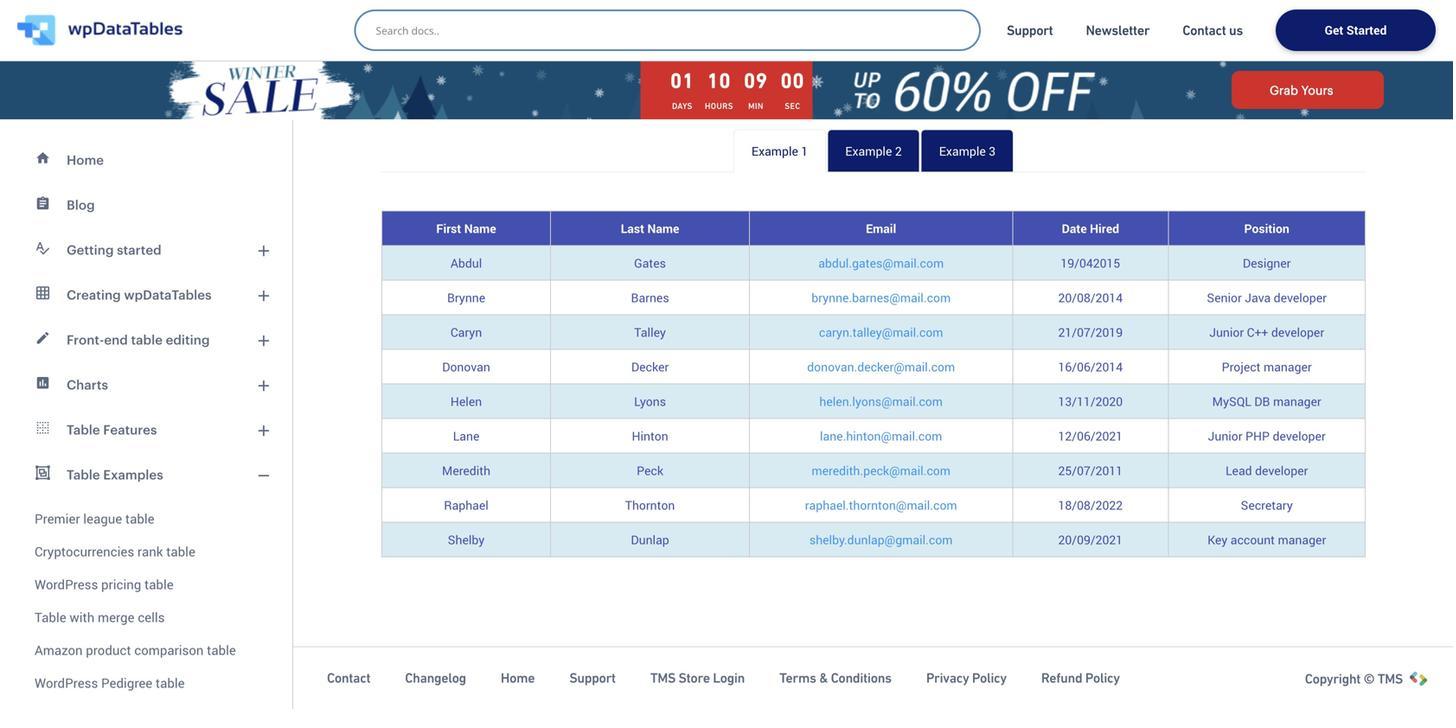 Task type: locate. For each thing, give the bounding box(es) containing it.
developer for junior c++ developer
[[1272, 324, 1325, 340]]

2 vertical spatial table
[[35, 609, 66, 626]]

Search input search field
[[376, 18, 968, 42]]

2 name from the left
[[648, 220, 680, 237]]

00
[[781, 69, 805, 93]]

1 policy from the left
[[972, 671, 1007, 686]]

home up blog
[[67, 152, 104, 167]]

1 horizontal spatial contact
[[1183, 22, 1227, 38]]

pedigree
[[101, 674, 152, 692]]

table down comparison
[[156, 674, 185, 692]]

table with merge cells link
[[10, 601, 282, 634]]

1 example from the left
[[752, 143, 799, 159]]

wpdatatables inside creating wpdatatables 'link'
[[124, 287, 212, 302]]

example left 1
[[752, 143, 799, 159]]

table up premier league table at the left of page
[[67, 467, 100, 482]]

1 vertical spatial wordpress
[[35, 674, 98, 692]]

manager right account
[[1278, 532, 1327, 548]]

premier league table link
[[10, 498, 282, 536]]

getting started
[[67, 242, 162, 257]]

1 horizontal spatial support link
[[1007, 22, 1053, 39]]

lead developer
[[1226, 462, 1309, 479]]

table up cells
[[144, 576, 174, 594]]

10
[[707, 69, 731, 93]]

2 horizontal spatial example
[[939, 143, 986, 159]]

example left 3
[[939, 143, 986, 159]]

2 vertical spatial manager
[[1278, 532, 1327, 548]]

refund
[[1042, 671, 1083, 686]]

example left 2
[[846, 143, 892, 159]]

1 vertical spatial home
[[501, 671, 535, 686]]

developer right c++
[[1272, 324, 1325, 340]]

shelby
[[448, 532, 485, 548]]

us
[[1230, 22, 1243, 38]]

policy inside privacy policy link
[[972, 671, 1007, 686]]

0 horizontal spatial policy
[[972, 671, 1007, 686]]

1 horizontal spatial example
[[846, 143, 892, 159]]

lyons
[[634, 393, 666, 410]]

1 horizontal spatial home
[[501, 671, 535, 686]]

manager up mysql db manager on the bottom of page
[[1264, 359, 1312, 375]]

merge
[[98, 609, 135, 626]]

0 vertical spatial wpdatatables
[[540, 39, 647, 58]]

get
[[1325, 22, 1344, 38]]

helen.lyons@mail.com
[[820, 393, 943, 410]]

0 vertical spatial table
[[67, 422, 100, 437]]

home
[[67, 152, 104, 167], [501, 671, 535, 686]]

last name
[[621, 220, 680, 237]]

name right first
[[464, 220, 496, 237]]

0 horizontal spatial support
[[570, 671, 616, 686]]

front-end table editing
[[67, 332, 210, 347]]

0 horizontal spatial support link
[[570, 670, 616, 687]]

tms right ©
[[1378, 671, 1403, 687]]

wordpress pricing table link
[[10, 568, 282, 601]]

0 horizontal spatial contact
[[327, 671, 371, 686]]

2 example from the left
[[846, 143, 892, 159]]

1
[[802, 143, 808, 159]]

1 vertical spatial junior
[[1208, 428, 1243, 444]]

get started link
[[1276, 10, 1436, 51]]

tms
[[651, 671, 676, 686], [1378, 671, 1403, 687]]

1 horizontal spatial name
[[648, 220, 680, 237]]

wordpress
[[35, 576, 98, 594], [35, 674, 98, 692]]

conditions
[[831, 671, 892, 686]]

policy for refund policy
[[1086, 671, 1120, 686]]

first name
[[436, 220, 496, 237]]

developer right php
[[1273, 428, 1326, 444]]

3 example from the left
[[939, 143, 986, 159]]

1 vertical spatial support
[[570, 671, 616, 686]]

changelog link
[[405, 670, 466, 687]]

20/08/2014
[[1059, 289, 1123, 306]]

1 horizontal spatial policy
[[1086, 671, 1120, 686]]

raphael
[[444, 497, 489, 514]]

2 policy from the left
[[1086, 671, 1120, 686]]

junior for junior php developer
[[1208, 428, 1243, 444]]

mysql
[[1213, 393, 1252, 410]]

mysql db manager
[[1213, 393, 1322, 410]]

0 vertical spatial junior
[[1210, 324, 1244, 340]]

2 wordpress from the top
[[35, 674, 98, 692]]

example for example 2
[[846, 143, 892, 159]]

1 name from the left
[[464, 220, 496, 237]]

helen.lyons@mail.com link
[[820, 393, 943, 410]]

policy inside refund policy link
[[1086, 671, 1120, 686]]

2
[[895, 143, 902, 159]]

table right rank
[[166, 543, 195, 561]]

donovan.decker@mail.com link
[[807, 359, 955, 375]]

name for first name
[[464, 220, 496, 237]]

php
[[1246, 428, 1270, 444]]

donovan
[[442, 359, 490, 375]]

shelby.dunlap@gmail.com
[[810, 532, 953, 548]]

wordpress up with
[[35, 576, 98, 594]]

junior left php
[[1208, 428, 1243, 444]]

0 vertical spatial home link
[[10, 138, 282, 183]]

senior
[[1207, 289, 1242, 306]]

caryn.talley@mail.com link
[[819, 324, 944, 340]]

example 1 link
[[734, 129, 827, 173]]

name right last
[[648, 220, 680, 237]]

0 vertical spatial support
[[1007, 22, 1053, 38]]

project manager
[[1222, 359, 1312, 375]]

tms store login link
[[651, 670, 745, 687]]

features
[[103, 422, 157, 437]]

account
[[1231, 532, 1275, 548]]

manager right db
[[1274, 393, 1322, 410]]

1 vertical spatial home link
[[501, 670, 535, 687]]

example 3
[[939, 143, 996, 159]]

developer for senior java developer
[[1274, 289, 1327, 306]]

with
[[70, 609, 95, 626]]

1 vertical spatial manager
[[1274, 393, 1322, 410]]

policy right privacy
[[972, 671, 1007, 686]]

table for cryptocurrencies rank table
[[166, 543, 195, 561]]

creating wpdatatables
[[67, 287, 212, 302]]

days
[[672, 101, 693, 111]]

0 horizontal spatial name
[[464, 220, 496, 237]]

date
[[1062, 220, 1087, 237]]

premier
[[35, 510, 80, 528]]

front-end table editing link
[[10, 318, 282, 363]]

copyright © tms
[[1305, 671, 1403, 687]]

20/09/2021
[[1059, 532, 1123, 548]]

&
[[819, 671, 828, 686]]

peck
[[637, 462, 664, 479]]

wpdatatables up editing
[[124, 287, 212, 302]]

raphael.thornton@mail.com
[[805, 497, 958, 514]]

home right changelog link
[[501, 671, 535, 686]]

tms left store
[[651, 671, 676, 686]]

0 vertical spatial home
[[67, 152, 104, 167]]

wpdatatables
[[540, 39, 647, 58], [124, 287, 212, 302]]

1 vertical spatial contact
[[327, 671, 371, 686]]

1 vertical spatial wpdatatables
[[124, 287, 212, 302]]

table right end
[[131, 332, 163, 347]]

min
[[748, 101, 764, 111]]

developer for junior php developer
[[1273, 428, 1326, 444]]

12/06/2021
[[1059, 428, 1123, 444]]

table down charts
[[67, 422, 100, 437]]

0 horizontal spatial example
[[752, 143, 799, 159]]

table for front-end table editing
[[131, 332, 163, 347]]

wpdatatables right the by
[[540, 39, 647, 58]]

table for table examples
[[67, 467, 100, 482]]

hours
[[705, 101, 734, 111]]

0 vertical spatial contact
[[1183, 22, 1227, 38]]

date hired
[[1062, 220, 1120, 237]]

wordpress down amazon
[[35, 674, 98, 692]]

1 horizontal spatial home link
[[501, 670, 535, 687]]

yours
[[1302, 83, 1334, 97]]

policy right refund
[[1086, 671, 1120, 686]]

wordpress pedigree table link
[[10, 667, 282, 700]]

home link right changelog link
[[501, 670, 535, 687]]

cells
[[138, 609, 165, 626]]

©
[[1364, 671, 1375, 687]]

developer right java
[[1274, 289, 1327, 306]]

developer down junior php developer
[[1256, 462, 1309, 479]]

1 wordpress from the top
[[35, 576, 98, 594]]

tables
[[468, 39, 514, 58]]

home link up blog
[[10, 138, 282, 183]]

table inside 'link'
[[131, 332, 163, 347]]

table up cryptocurrencies rank table link
[[125, 510, 155, 528]]

junior left c++
[[1210, 324, 1244, 340]]

1 vertical spatial table
[[67, 467, 100, 482]]

newsletter
[[1086, 22, 1150, 38]]

blog
[[67, 197, 95, 212]]

meredith.peck@mail.com link
[[812, 462, 951, 479]]

grab yours
[[1270, 83, 1334, 97]]

0 vertical spatial wordpress
[[35, 576, 98, 594]]

table left with
[[35, 609, 66, 626]]

abdul.gates@mail.com
[[819, 255, 944, 271]]

wordpress pedigree table
[[35, 674, 185, 692]]

0 horizontal spatial wpdatatables
[[124, 287, 212, 302]]

example 2
[[846, 143, 902, 159]]



Task type: vqa. For each thing, say whether or not it's contained in the screenshot.


Task type: describe. For each thing, give the bounding box(es) containing it.
name for last name
[[648, 220, 680, 237]]

contact for contact
[[327, 671, 371, 686]]

wpdatatables - tables and charts manager wordpress plugin image
[[17, 15, 183, 46]]

blog link
[[10, 183, 282, 228]]

junior c++ developer
[[1210, 324, 1325, 340]]

1 horizontal spatial wpdatatables
[[540, 39, 647, 58]]

hinton
[[632, 428, 669, 444]]

example 3 link
[[921, 129, 1014, 173]]

abdul
[[451, 255, 482, 271]]

abdul.gates@mail.com link
[[819, 255, 944, 271]]

Search form search field
[[376, 18, 968, 42]]

contact for contact us
[[1183, 22, 1227, 38]]

login
[[713, 671, 745, 686]]

db
[[1255, 393, 1271, 410]]

tms store login
[[651, 671, 745, 686]]

18/08/2022
[[1059, 497, 1123, 514]]

manager for account
[[1278, 532, 1327, 548]]

3
[[989, 143, 996, 159]]

wordpress for wordpress pricing table
[[35, 576, 98, 594]]

19/042015
[[1061, 255, 1121, 271]]

lane.hinton@mail.com link
[[820, 428, 943, 444]]

email
[[866, 220, 897, 237]]

example for example 3
[[939, 143, 986, 159]]

product
[[86, 642, 131, 659]]

table for wordpress pricing table
[[144, 576, 174, 594]]

meredith.peck@mail.com
[[812, 462, 951, 479]]

terms & conditions link
[[780, 670, 892, 687]]

grab
[[1270, 83, 1299, 97]]

c++
[[1247, 324, 1269, 340]]

terms & conditions
[[780, 671, 892, 686]]

cryptocurrencies rank table
[[35, 543, 195, 561]]

sec
[[785, 101, 801, 111]]

pricing
[[101, 576, 141, 594]]

0 horizontal spatial home
[[67, 152, 104, 167]]

creating wpdatatables link
[[10, 273, 282, 318]]

table with merge cells
[[35, 609, 165, 626]]

key
[[1208, 532, 1228, 548]]

java
[[1245, 289, 1271, 306]]

privacy
[[927, 671, 969, 686]]

employee tables by wpdatatables
[[389, 39, 647, 58]]

junior php developer
[[1208, 428, 1326, 444]]

hired
[[1090, 220, 1120, 237]]

refund policy link
[[1042, 670, 1120, 687]]

thornton
[[625, 497, 675, 514]]

contact us
[[1183, 22, 1243, 38]]

end
[[104, 332, 128, 347]]

creating
[[67, 287, 121, 302]]

shelby.dunlap@gmail.com link
[[810, 532, 953, 548]]

last
[[621, 220, 645, 237]]

table examples link
[[10, 453, 282, 498]]

cryptocurrencies rank table link
[[10, 536, 282, 568]]

cryptocurrencies
[[35, 543, 134, 561]]

16/06/2014
[[1059, 359, 1123, 375]]

1 vertical spatial support link
[[570, 670, 616, 687]]

policy for privacy policy
[[972, 671, 1007, 686]]

designer
[[1243, 255, 1291, 271]]

senior java developer
[[1207, 289, 1327, 306]]

terms
[[780, 671, 817, 686]]

0 horizontal spatial tms
[[651, 671, 676, 686]]

table for table features
[[67, 422, 100, 437]]

lane.hinton@mail.com
[[820, 428, 943, 444]]

secretary
[[1241, 497, 1293, 514]]

table right comparison
[[207, 642, 236, 659]]

premier league table
[[35, 510, 155, 528]]

contact link
[[327, 670, 371, 687]]

1 horizontal spatial tms
[[1378, 671, 1403, 687]]

front-
[[67, 332, 104, 347]]

donovan.decker@mail.com
[[807, 359, 955, 375]]

charts link
[[10, 363, 282, 408]]

dunlap
[[631, 532, 669, 548]]

example for example 1
[[752, 143, 799, 159]]

caryn.talley@mail.com
[[819, 324, 944, 340]]

13/11/2020
[[1059, 393, 1123, 410]]

store
[[679, 671, 710, 686]]

started
[[1347, 22, 1387, 38]]

0 vertical spatial support link
[[1007, 22, 1053, 39]]

0 vertical spatial manager
[[1264, 359, 1312, 375]]

25/07/2011
[[1059, 462, 1123, 479]]

01
[[671, 69, 695, 93]]

amazon product comparison table link
[[10, 634, 282, 667]]

table examples
[[67, 467, 163, 482]]

table for premier league table
[[125, 510, 155, 528]]

getting started link
[[10, 228, 282, 273]]

table features
[[67, 422, 157, 437]]

manager for db
[[1274, 393, 1322, 410]]

wordpress for wordpress pedigree table
[[35, 674, 98, 692]]

1 horizontal spatial support
[[1007, 22, 1053, 38]]

rank
[[137, 543, 163, 561]]

0 horizontal spatial home link
[[10, 138, 282, 183]]

brynne.barnes@mail.com
[[812, 289, 951, 306]]

refund policy
[[1042, 671, 1120, 686]]

lane
[[453, 428, 480, 444]]

wordpress pricing table
[[35, 576, 174, 594]]

changelog
[[405, 671, 466, 686]]

table for table with merge cells
[[35, 609, 66, 626]]

junior for junior c++ developer
[[1210, 324, 1244, 340]]

example 2 link
[[827, 129, 920, 173]]

amazon
[[35, 642, 83, 659]]

table for wordpress pedigree table
[[156, 674, 185, 692]]

09
[[744, 69, 768, 93]]

examples
[[103, 467, 163, 482]]

comparison
[[134, 642, 204, 659]]



